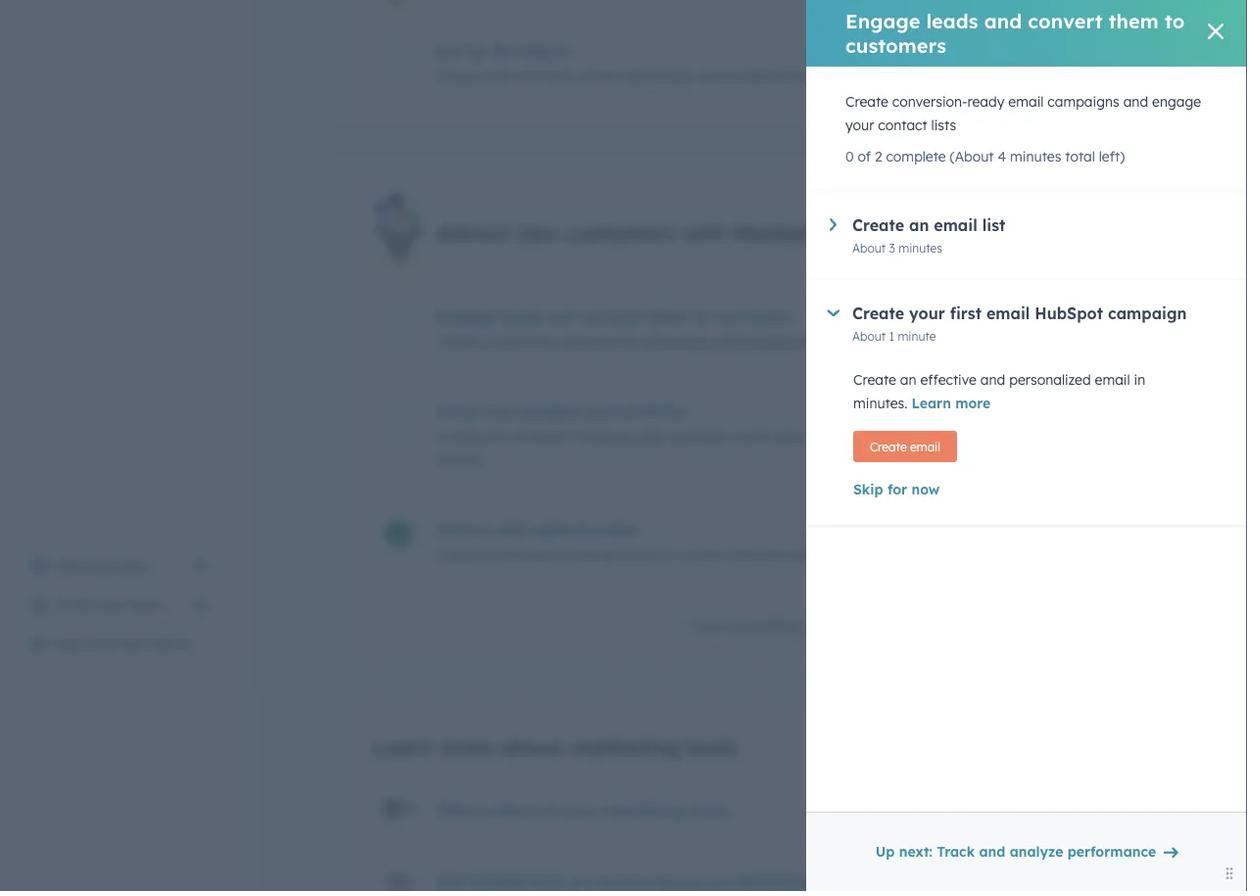 Task type: describe. For each thing, give the bounding box(es) containing it.
more for learn more
[[956, 395, 991, 412]]

0 horizontal spatial of
[[542, 801, 558, 821]]

invite your team
[[55, 597, 163, 614]]

create an effective and personalized email in minutes.
[[854, 371, 1146, 412]]

caret image for create an email list
[[830, 219, 837, 231]]

view
[[55, 558, 86, 575]]

website inside track and analyze performance install your hubspot tracking code, and learn more about your visitors' website activity
[[900, 428, 950, 445]]

caret image for create your first email hubspot campaign
[[827, 310, 840, 317]]

create inside attract and capture leads create professional-looking forms to convert website visitors into leads
[[437, 546, 480, 563]]

minutes for list
[[899, 241, 943, 255]]

your inside the create your first email hubspot campaign about 1 minute
[[909, 304, 945, 323]]

convert for engage leads and convert them to customers
[[1028, 9, 1103, 33]]

1 vertical spatial tools
[[690, 801, 728, 821]]

set up the basics import your contacts, invite teammates, and understand hubspot properties
[[437, 41, 936, 85]]

ready inside engage leads and convert them to customers create conversion-ready email campaigns and engage your contact lists
[[559, 333, 596, 350]]

take
[[437, 801, 473, 821]]

professional-
[[483, 546, 567, 563]]

about inside track and analyze performance install your hubspot tracking code, and learn more about your visitors' website activity
[[772, 428, 811, 445]]

overview
[[91, 636, 149, 653]]

view your plan link
[[20, 547, 220, 586]]

0
[[846, 148, 854, 165]]

properties
[[870, 68, 936, 85]]

invite
[[55, 597, 93, 614]]

take a demo of your marketing tools
[[437, 801, 728, 821]]

and inside attract and capture leads create professional-looking forms to convert website visitors into leads
[[496, 520, 526, 539]]

forms
[[618, 546, 656, 563]]

start for start tasks
[[1008, 52, 1042, 69]]

track and analyze performance install your hubspot tracking code, and learn more about your visitors' website activity
[[437, 401, 950, 468]]

install
[[437, 428, 477, 445]]

start tasks button
[[983, 41, 1126, 81]]

minutes for complete
[[1010, 148, 1062, 165]]

and inside create an effective and personalized email in minutes.
[[981, 371, 1006, 389]]

track and analyze performance button
[[437, 401, 968, 421]]

capture
[[531, 520, 592, 539]]

0 of 2 complete (about 4 minutes total left)
[[846, 148, 1125, 165]]

learn more button
[[912, 392, 991, 416]]

track inside up next: track and analyze performance button
[[937, 844, 975, 861]]

lists inside engage leads and convert them to customers create conversion-ready email campaigns and engage your contact lists
[[882, 333, 907, 350]]

0%
[[1109, 308, 1126, 322]]

invite
[[582, 68, 618, 85]]

campaigns inside create conversion-ready email campaigns and engage your contact lists
[[1048, 93, 1120, 110]]

looking
[[567, 546, 614, 563]]

hubspot inside track and analyze performance install your hubspot tracking code, and learn more about your visitors' website activity
[[513, 428, 570, 445]]

convert inside attract and capture leads create professional-looking forms to convert website visitors into leads
[[677, 546, 726, 563]]

create for create your first email hubspot campaign about 1 minute
[[853, 304, 905, 323]]

new
[[517, 219, 560, 246]]

attract for attract new customers with marketing hub
[[437, 219, 511, 246]]

website inside attract and capture leads create professional-looking forms to convert website visitors into leads
[[729, 546, 779, 563]]

list
[[983, 216, 1006, 235]]

in
[[1134, 371, 1146, 389]]

effective
[[921, 371, 977, 389]]

learn for learn more about marketing tools
[[372, 734, 433, 761]]

create for create an effective and personalized email in minutes.
[[854, 371, 897, 389]]

customers for engage leads and convert them to customers create conversion-ready email campaigns and engage your contact lists
[[713, 306, 794, 326]]

100%
[[1097, 521, 1126, 536]]

learn more
[[912, 395, 991, 412]]

track inside track and analyze performance install your hubspot tracking code, and learn more about your visitors' website activity
[[437, 401, 480, 421]]

hub
[[849, 219, 892, 246]]

complete
[[886, 148, 946, 165]]

invite your team button
[[20, 586, 220, 625]]

your inside engage leads and convert them to customers create conversion-ready email campaigns and engage your contact lists
[[796, 333, 825, 350]]

up
[[876, 844, 895, 861]]

create email link
[[854, 431, 957, 463]]

first
[[950, 304, 982, 323]]

your inside view your plan link
[[90, 558, 119, 575]]

1 vertical spatial customers
[[566, 219, 676, 246]]

engage for engage leads and convert them to customers create conversion-ready email campaigns and engage your contact lists
[[437, 306, 496, 326]]

visitors
[[783, 546, 829, 563]]

tasks
[[1046, 52, 1081, 69]]

customers for engage leads and convert them to customers
[[846, 33, 947, 58]]

start tasks
[[1008, 52, 1081, 69]]

marketing
[[734, 219, 842, 246]]

a
[[478, 801, 488, 821]]

create for create conversion-ready email campaigns and engage your contact lists
[[846, 93, 889, 110]]

teammates,
[[621, 68, 699, 85]]

3
[[889, 241, 896, 255]]

0 vertical spatial marketing
[[570, 734, 680, 761]]

activity
[[437, 451, 485, 468]]

1 vertical spatial marketing
[[604, 801, 685, 821]]

your inside invite your team button
[[96, 597, 125, 614]]

create email
[[870, 440, 941, 454]]

more for learn more about marketing tools
[[439, 734, 494, 761]]

up
[[467, 41, 487, 61]]

create inside engage leads and convert them to customers create conversion-ready email campaigns and engage your contact lists
[[437, 333, 480, 350]]

(about
[[950, 148, 994, 165]]

hide completed (1)
[[695, 618, 825, 635]]

analyze inside track and analyze performance install your hubspot tracking code, and learn more about your visitors' website activity
[[520, 401, 581, 421]]

2
[[875, 148, 883, 165]]

create an email list about 3 minutes
[[853, 216, 1006, 255]]

total
[[1066, 148, 1096, 165]]

hide
[[695, 618, 727, 635]]

more inside track and analyze performance install your hubspot tracking code, and learn more about your visitors' website activity
[[735, 428, 768, 445]]

campaigns inside engage leads and convert them to customers create conversion-ready email campaigns and engage your contact lists
[[639, 333, 711, 350]]

visitors'
[[847, 428, 897, 445]]

to for engage leads and convert them to customers
[[1165, 9, 1185, 33]]

contact inside create conversion-ready email campaigns and engage your contact lists
[[878, 117, 928, 134]]

for
[[888, 481, 908, 498]]

next:
[[899, 844, 933, 861]]



Task type: locate. For each thing, give the bounding box(es) containing it.
to
[[1165, 9, 1185, 33], [692, 306, 708, 326], [660, 546, 673, 563]]

engage inside engage leads and convert them to customers create conversion-ready email campaigns and engage your contact lists
[[437, 306, 496, 326]]

0 horizontal spatial learn
[[372, 734, 433, 761]]

ready inside create conversion-ready email campaigns and engage your contact lists
[[968, 93, 1005, 110]]

import
[[437, 68, 483, 85]]

1 link opens in a new window image from the top
[[194, 555, 208, 578]]

engage leads and convert them to customers dialog
[[807, 0, 1248, 892]]

0 vertical spatial to
[[1165, 9, 1185, 33]]

create left the professional-
[[437, 546, 480, 563]]

0 horizontal spatial start
[[55, 636, 87, 653]]

customers inside engage leads and convert them to customers create conversion-ready email campaigns and engage your contact lists
[[713, 306, 794, 326]]

about left 1
[[853, 329, 886, 343]]

1 horizontal spatial engage
[[846, 9, 921, 33]]

0 vertical spatial attract
[[437, 219, 511, 246]]

them down attract new customers with marketing hub
[[647, 306, 687, 326]]

lists up minutes.
[[882, 333, 907, 350]]

demo for a
[[493, 801, 537, 821]]

engage inside engage leads and convert them to customers
[[846, 9, 921, 33]]

them inside engage leads and convert them to customers
[[1109, 9, 1159, 33]]

your left visitors'
[[814, 428, 843, 445]]

2 horizontal spatial customers
[[846, 33, 947, 58]]

an up minutes.
[[900, 371, 917, 389]]

email inside engage leads and convert them to customers create conversion-ready email campaigns and engage your contact lists
[[600, 333, 635, 350]]

1 horizontal spatial of
[[858, 148, 871, 165]]

1 horizontal spatial conversion-
[[893, 93, 968, 110]]

email inside create an effective and personalized email in minutes.
[[1095, 371, 1131, 389]]

1 horizontal spatial customers
[[713, 306, 794, 326]]

more inside button
[[956, 395, 991, 412]]

minutes right 4
[[1010, 148, 1062, 165]]

create up 1
[[853, 304, 905, 323]]

skip
[[854, 481, 884, 498]]

create up skip for now
[[870, 440, 907, 454]]

website down learn more button
[[900, 428, 950, 445]]

your left 1
[[796, 333, 825, 350]]

0 vertical spatial about
[[772, 428, 811, 445]]

create inside the create your first email hubspot campaign about 1 minute
[[853, 304, 905, 323]]

attract new customers with marketing hub
[[437, 219, 892, 246]]

attract left new
[[437, 219, 511, 246]]

0 vertical spatial customers
[[846, 33, 947, 58]]

email right first
[[987, 304, 1030, 323]]

convert
[[1028, 9, 1103, 33], [583, 306, 642, 326], [677, 546, 726, 563]]

engage leads and convert them to customers
[[846, 9, 1185, 58]]

your right install at the top left of the page
[[481, 428, 510, 445]]

2 horizontal spatial hubspot
[[1035, 304, 1104, 323]]

1 vertical spatial lists
[[882, 333, 907, 350]]

1 vertical spatial convert
[[583, 306, 642, 326]]

0 horizontal spatial analyze
[[520, 401, 581, 421]]

2 vertical spatial convert
[[677, 546, 726, 563]]

engage inside create conversion-ready email campaigns and engage your contact lists
[[1152, 93, 1202, 110]]

left)
[[1099, 148, 1125, 165]]

0 vertical spatial engage
[[846, 9, 921, 33]]

leads up the properties
[[927, 9, 979, 33]]

leads down new
[[501, 306, 543, 326]]

1 vertical spatial analyze
[[1010, 844, 1064, 861]]

up next: track and analyze performance button
[[863, 833, 1191, 872]]

website
[[900, 428, 950, 445], [729, 546, 779, 563]]

of
[[858, 148, 871, 165], [542, 801, 558, 821]]

0 vertical spatial about
[[853, 241, 886, 255]]

hubspot inside the create your first email hubspot campaign about 1 minute
[[1035, 304, 1104, 323]]

of down learn more about marketing tools
[[542, 801, 558, 821]]

0 horizontal spatial track
[[437, 401, 480, 421]]

0 horizontal spatial to
[[660, 546, 673, 563]]

contact up complete
[[878, 117, 928, 134]]

email down engage leads and convert them to customers 'button'
[[600, 333, 635, 350]]

link opens in a new window image
[[194, 555, 208, 578], [194, 560, 208, 573]]

0 horizontal spatial performance
[[586, 401, 688, 421]]

more right learn
[[735, 428, 768, 445]]

2 horizontal spatial convert
[[1028, 9, 1103, 33]]

1 vertical spatial demo
[[493, 801, 537, 821]]

leads inside engage leads and convert them to customers
[[927, 9, 979, 33]]

1 horizontal spatial them
[[1109, 9, 1159, 33]]

1 vertical spatial engage
[[743, 333, 792, 350]]

0 horizontal spatial minutes
[[899, 241, 943, 255]]

0 vertical spatial them
[[1109, 9, 1159, 33]]

0 horizontal spatial engage
[[743, 333, 792, 350]]

customers up the properties
[[846, 33, 947, 58]]

1
[[889, 329, 895, 343]]

engage
[[846, 9, 921, 33], [437, 306, 496, 326]]

0 horizontal spatial website
[[729, 546, 779, 563]]

demo
[[153, 636, 190, 653], [493, 801, 537, 821]]

engage leads and convert them to customers create conversion-ready email campaigns and engage your contact lists
[[437, 306, 907, 350]]

attract up the professional-
[[437, 520, 491, 539]]

0 vertical spatial ready
[[968, 93, 1005, 110]]

1 vertical spatial learn
[[372, 734, 433, 761]]

email up now
[[910, 440, 941, 454]]

campaign
[[1108, 304, 1187, 323]]

your down the at top
[[486, 68, 515, 85]]

1 horizontal spatial ready
[[968, 93, 1005, 110]]

1 horizontal spatial more
[[735, 428, 768, 445]]

hide completed (1) button
[[673, 615, 825, 640]]

create inside create an email list about 3 minutes
[[853, 216, 905, 235]]

about
[[853, 241, 886, 255], [853, 329, 886, 343]]

to inside attract and capture leads create professional-looking forms to convert website visitors into leads
[[660, 546, 673, 563]]

2 horizontal spatial to
[[1165, 9, 1185, 33]]

4
[[998, 148, 1007, 165]]

an for effective
[[900, 371, 917, 389]]

minutes right 3
[[899, 241, 943, 255]]

learn more about marketing tools
[[372, 734, 738, 761]]

your down learn more about marketing tools
[[563, 801, 599, 821]]

0 horizontal spatial engage
[[437, 306, 496, 326]]

create conversion-ready email campaigns and engage your contact lists
[[846, 93, 1202, 134]]

hubspot
[[809, 68, 866, 85], [1035, 304, 1104, 323], [513, 428, 570, 445]]

customers down marketing
[[713, 306, 794, 326]]

0 horizontal spatial more
[[439, 734, 494, 761]]

about left 3
[[853, 241, 886, 255]]

your up 0
[[846, 117, 875, 134]]

0 horizontal spatial demo
[[153, 636, 190, 653]]

0 horizontal spatial convert
[[583, 306, 642, 326]]

contact
[[878, 117, 928, 134], [829, 333, 878, 350]]

performance inside track and analyze performance install your hubspot tracking code, and learn more about your visitors' website activity
[[586, 401, 688, 421]]

engage
[[1152, 93, 1202, 110], [743, 333, 792, 350]]

create up install at the top left of the page
[[437, 333, 480, 350]]

minutes inside create an email list about 3 minutes
[[899, 241, 943, 255]]

contact inside engage leads and convert them to customers create conversion-ready email campaigns and engage your contact lists
[[829, 333, 878, 350]]

1 vertical spatial more
[[735, 428, 768, 445]]

convert inside engage leads and convert them to customers
[[1028, 9, 1103, 33]]

1 vertical spatial ready
[[559, 333, 596, 350]]

to inside engage leads and convert them to customers create conversion-ready email campaigns and engage your contact lists
[[692, 306, 708, 326]]

0 horizontal spatial about
[[501, 734, 563, 761]]

now
[[912, 481, 940, 498]]

learn
[[912, 395, 951, 412], [372, 734, 433, 761]]

attract inside attract and capture leads create professional-looking forms to convert website visitors into leads
[[437, 520, 491, 539]]

campaigns down engage leads and convert them to customers 'button'
[[639, 333, 711, 350]]

0 vertical spatial contact
[[878, 117, 928, 134]]

1 about from the top
[[853, 241, 886, 255]]

lists inside create conversion-ready email campaigns and engage your contact lists
[[932, 117, 957, 134]]

convert for engage leads and convert them to customers create conversion-ready email campaigns and engage your contact lists
[[583, 306, 642, 326]]

minute
[[898, 329, 936, 343]]

0 vertical spatial tools
[[686, 734, 738, 761]]

2 horizontal spatial more
[[956, 395, 991, 412]]

hubspot inside set up the basics import your contacts, invite teammates, and understand hubspot properties
[[809, 68, 866, 85]]

1 horizontal spatial analyze
[[1010, 844, 1064, 861]]

email
[[1009, 93, 1044, 110], [934, 216, 978, 235], [987, 304, 1030, 323], [600, 333, 635, 350], [1095, 371, 1131, 389], [910, 440, 941, 454]]

customers inside engage leads and convert them to customers
[[846, 33, 947, 58]]

attract for attract and capture leads create professional-looking forms to convert website visitors into leads
[[437, 520, 491, 539]]

0 vertical spatial start
[[1008, 52, 1042, 69]]

start
[[1008, 52, 1042, 69], [55, 636, 87, 653]]

1 vertical spatial track
[[937, 844, 975, 861]]

[object object] complete progress bar
[[979, 526, 1089, 532]]

create up 3
[[853, 216, 905, 235]]

0 horizontal spatial campaigns
[[639, 333, 711, 350]]

attract and capture leads create professional-looking forms to convert website visitors into leads
[[437, 520, 896, 563]]

about inside create an email list about 3 minutes
[[853, 241, 886, 255]]

0 vertical spatial conversion-
[[893, 93, 968, 110]]

an inside create an effective and personalized email in minutes.
[[900, 371, 917, 389]]

0 horizontal spatial hubspot
[[513, 428, 570, 445]]

performance
[[586, 401, 688, 421], [1068, 844, 1157, 861]]

1 horizontal spatial start
[[1008, 52, 1042, 69]]

completed
[[731, 618, 803, 635]]

learn for learn more
[[912, 395, 951, 412]]

1 horizontal spatial to
[[692, 306, 708, 326]]

and inside create conversion-ready email campaigns and engage your contact lists
[[1124, 93, 1149, 110]]

up next: track and analyze performance
[[876, 844, 1157, 861]]

more
[[956, 395, 991, 412], [735, 428, 768, 445], [439, 734, 494, 761]]

demo right a on the bottom left of page
[[493, 801, 537, 821]]

to right forms
[[660, 546, 673, 563]]

0 vertical spatial more
[[956, 395, 991, 412]]

0 vertical spatial track
[[437, 401, 480, 421]]

start left the tasks
[[1008, 52, 1042, 69]]

performance inside button
[[1068, 844, 1157, 861]]

0 horizontal spatial customers
[[566, 219, 676, 246]]

email down start tasks
[[1009, 93, 1044, 110]]

create for create email
[[870, 440, 907, 454]]

1 vertical spatial to
[[692, 306, 708, 326]]

0 vertical spatial hubspot
[[809, 68, 866, 85]]

1 horizontal spatial website
[[900, 428, 950, 445]]

customers
[[846, 33, 947, 58], [566, 219, 676, 246], [713, 306, 794, 326]]

email inside the create your first email hubspot campaign about 1 minute
[[987, 304, 1030, 323]]

ready up 0 of 2 complete (about 4 minutes total left)
[[968, 93, 1005, 110]]

an right the hub
[[909, 216, 929, 235]]

1 vertical spatial them
[[647, 306, 687, 326]]

ready
[[968, 93, 1005, 110], [559, 333, 596, 350]]

conversion-
[[893, 93, 968, 110], [483, 333, 559, 350]]

and inside button
[[979, 844, 1006, 861]]

0 vertical spatial minutes
[[1010, 148, 1062, 165]]

1 horizontal spatial demo
[[493, 801, 537, 821]]

contacts,
[[519, 68, 579, 85]]

0 vertical spatial website
[[900, 428, 950, 445]]

1 vertical spatial of
[[542, 801, 558, 821]]

0 vertical spatial analyze
[[520, 401, 581, 421]]

2 vertical spatial more
[[439, 734, 494, 761]]

1 vertical spatial engage
[[437, 306, 496, 326]]

0 horizontal spatial lists
[[882, 333, 907, 350]]

0 vertical spatial engage
[[1152, 93, 1202, 110]]

set up the basics button
[[437, 41, 968, 61]]

1 vertical spatial hubspot
[[1035, 304, 1104, 323]]

1 horizontal spatial lists
[[932, 117, 957, 134]]

attract and capture leads button
[[437, 520, 968, 539]]

start overview demo
[[55, 636, 190, 653]]

website left visitors
[[729, 546, 779, 563]]

an for email
[[909, 216, 929, 235]]

hubspot left tracking
[[513, 428, 570, 445]]

to down with
[[692, 306, 708, 326]]

hubspot left the properties
[[809, 68, 866, 85]]

2 attract from the top
[[437, 520, 491, 539]]

your inside create conversion-ready email campaigns and engage your contact lists
[[846, 117, 875, 134]]

caret image down marketing
[[827, 310, 840, 317]]

create your first email hubspot campaign about 1 minute
[[853, 304, 1187, 343]]

start inside start tasks "button"
[[1008, 52, 1042, 69]]

1 vertical spatial campaigns
[[639, 333, 711, 350]]

the
[[492, 41, 517, 61]]

1 horizontal spatial campaigns
[[1048, 93, 1120, 110]]

2 link opens in a new window image from the top
[[194, 560, 208, 573]]

engage leads and convert them to customers button
[[437, 306, 968, 326]]

with
[[682, 219, 728, 246]]

demo down team
[[153, 636, 190, 653]]

0 horizontal spatial them
[[647, 306, 687, 326]]

campaigns
[[1048, 93, 1120, 110], [639, 333, 711, 350]]

code,
[[631, 428, 666, 445]]

to for engage leads and convert them to customers create conversion-ready email campaigns and engage your contact lists
[[692, 306, 708, 326]]

and inside engage leads and convert them to customers
[[985, 9, 1022, 33]]

(1)
[[807, 618, 825, 635]]

0 vertical spatial of
[[858, 148, 871, 165]]

0 vertical spatial demo
[[153, 636, 190, 653]]

1 horizontal spatial minutes
[[1010, 148, 1062, 165]]

them left close icon
[[1109, 9, 1159, 33]]

understand
[[731, 68, 805, 85]]

2 vertical spatial to
[[660, 546, 673, 563]]

start down 'invite'
[[55, 636, 87, 653]]

conversion- inside engage leads and convert them to customers create conversion-ready email campaigns and engage your contact lists
[[483, 333, 559, 350]]

1 horizontal spatial hubspot
[[809, 68, 866, 85]]

2 about from the top
[[853, 329, 886, 343]]

your up 'minute'
[[909, 304, 945, 323]]

customers right new
[[566, 219, 676, 246]]

email left in
[[1095, 371, 1131, 389]]

view your plan
[[55, 558, 150, 575]]

0 vertical spatial campaigns
[[1048, 93, 1120, 110]]

engage for engage leads and convert them to customers
[[846, 9, 921, 33]]

email left "list" on the top of page
[[934, 216, 978, 235]]

team
[[129, 597, 163, 614]]

lists up complete
[[932, 117, 957, 134]]

close image
[[1208, 24, 1224, 39]]

contact left 1
[[829, 333, 878, 350]]

1 horizontal spatial engage
[[1152, 93, 1202, 110]]

caret image left the hub
[[830, 219, 837, 231]]

start overview demo link
[[20, 625, 220, 664]]

more down effective
[[956, 395, 991, 412]]

convert inside engage leads and convert them to customers create conversion-ready email campaigns and engage your contact lists
[[583, 306, 642, 326]]

2 vertical spatial hubspot
[[513, 428, 570, 445]]

personalized
[[1010, 371, 1091, 389]]

minutes.
[[854, 395, 908, 412]]

ready up tracking
[[559, 333, 596, 350]]

learn
[[699, 428, 731, 445]]

caret image
[[830, 219, 837, 231], [827, 310, 840, 317]]

an inside create an email list about 3 minutes
[[909, 216, 929, 235]]

track right the next:
[[937, 844, 975, 861]]

them inside engage leads and convert them to customers create conversion-ready email campaigns and engage your contact lists
[[647, 306, 687, 326]]

1 vertical spatial contact
[[829, 333, 878, 350]]

engage inside engage leads and convert them to customers create conversion-ready email campaigns and engage your contact lists
[[743, 333, 792, 350]]

create down the properties
[[846, 93, 889, 110]]

leads inside engage leads and convert them to customers create conversion-ready email campaigns and engage your contact lists
[[501, 306, 543, 326]]

conversion- inside create conversion-ready email campaigns and engage your contact lists
[[893, 93, 968, 110]]

1 horizontal spatial track
[[937, 844, 975, 861]]

set
[[437, 41, 462, 61]]

to inside engage leads and convert them to customers
[[1165, 9, 1185, 33]]

1 vertical spatial about
[[501, 734, 563, 761]]

lists
[[932, 117, 957, 134], [882, 333, 907, 350]]

0 vertical spatial convert
[[1028, 9, 1103, 33]]

campaigns down the tasks
[[1048, 93, 1120, 110]]

plan
[[122, 558, 150, 575]]

0 vertical spatial lists
[[932, 117, 957, 134]]

minutes
[[1010, 148, 1062, 165], [899, 241, 943, 255]]

analyze
[[520, 401, 581, 421], [1010, 844, 1064, 861]]

0 vertical spatial caret image
[[830, 219, 837, 231]]

about inside the create your first email hubspot campaign about 1 minute
[[853, 329, 886, 343]]

and inside set up the basics import your contacts, invite teammates, and understand hubspot properties
[[703, 68, 728, 85]]

them for engage leads and convert them to customers
[[1109, 9, 1159, 33]]

track up install at the top left of the page
[[437, 401, 480, 421]]

into
[[833, 546, 857, 563]]

email inside create conversion-ready email campaigns and engage your contact lists
[[1009, 93, 1044, 110]]

tracking
[[574, 428, 627, 445]]

learn inside button
[[912, 395, 951, 412]]

1 horizontal spatial learn
[[912, 395, 951, 412]]

start for start overview demo
[[55, 636, 87, 653]]

1 vertical spatial caret image
[[827, 310, 840, 317]]

email inside create an email list about 3 minutes
[[934, 216, 978, 235]]

create for create an email list about 3 minutes
[[853, 216, 905, 235]]

1 vertical spatial about
[[853, 329, 886, 343]]

them for engage leads and convert them to customers create conversion-ready email campaigns and engage your contact lists
[[647, 306, 687, 326]]

leads up forms
[[596, 520, 638, 539]]

1 vertical spatial performance
[[1068, 844, 1157, 861]]

skip for now button
[[854, 478, 1200, 502]]

create inside create an effective and personalized email in minutes.
[[854, 371, 897, 389]]

take a demo of your marketing tools link
[[437, 801, 728, 821]]

an
[[909, 216, 929, 235], [900, 371, 917, 389]]

skip for now
[[854, 481, 940, 498]]

start inside 'start overview demo' link
[[55, 636, 87, 653]]

create up minutes.
[[854, 371, 897, 389]]

of inside engage leads and convert them to customers dialog
[[858, 148, 871, 165]]

your left team
[[96, 597, 125, 614]]

your inside set up the basics import your contacts, invite teammates, and understand hubspot properties
[[486, 68, 515, 85]]

1 vertical spatial website
[[729, 546, 779, 563]]

to left close icon
[[1165, 9, 1185, 33]]

about right learn
[[772, 428, 811, 445]]

1 vertical spatial an
[[900, 371, 917, 389]]

more up take
[[439, 734, 494, 761]]

and
[[985, 9, 1022, 33], [703, 68, 728, 85], [1124, 93, 1149, 110], [548, 306, 578, 326], [715, 333, 739, 350], [981, 371, 1006, 389], [485, 401, 515, 421], [670, 428, 695, 445], [496, 520, 526, 539], [979, 844, 1006, 861]]

leads right into
[[861, 546, 896, 563]]

0 horizontal spatial conversion-
[[483, 333, 559, 350]]

0 vertical spatial learn
[[912, 395, 951, 412]]

demo for overview
[[153, 636, 190, 653]]

1 attract from the top
[[437, 219, 511, 246]]

0 vertical spatial performance
[[586, 401, 688, 421]]

basics
[[521, 41, 571, 61]]

your left plan
[[90, 558, 119, 575]]

of left 2
[[858, 148, 871, 165]]

create inside create conversion-ready email campaigns and engage your contact lists
[[846, 93, 889, 110]]

about up take a demo of your marketing tools
[[501, 734, 563, 761]]

analyze inside button
[[1010, 844, 1064, 861]]

hubspot left 0% on the top right of the page
[[1035, 304, 1104, 323]]



Task type: vqa. For each thing, say whether or not it's contained in the screenshot.
status
no



